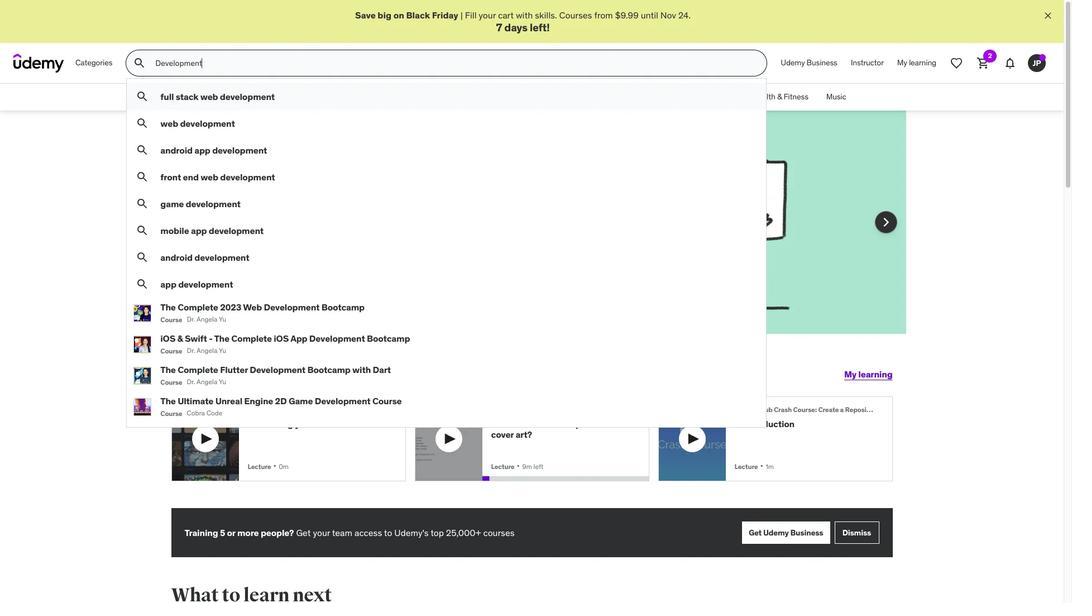 Task type: locate. For each thing, give the bounding box(es) containing it.
3 lecture from the left
[[735, 462, 758, 471]]

your inside save big on black friday | fill your cart with skills. courses from $9.99 until nov 24. 7 days left!
[[479, 9, 496, 21]]

web development
[[160, 118, 235, 129]]

courses
[[559, 9, 592, 21]]

0 horizontal spatial learning
[[858, 368, 893, 379]]

to right how
[[521, 418, 530, 429]]

development up app
[[264, 302, 320, 313]]

udemy business
[[781, 58, 837, 68]]

course
[[160, 315, 182, 324], [160, 346, 182, 355], [160, 378, 182, 386], [372, 395, 402, 407], [160, 409, 182, 417]]

0 vertical spatial udemy
[[781, 58, 805, 68]]

1 medium image from the top
[[136, 90, 149, 104]]

development inside the ultimate unreal engine 2d game development course course cobra code
[[315, 395, 370, 407]]

development inside web development link
[[180, 118, 235, 129]]

get the courses on your wishlist link
[[211, 187, 414, 211]]

0 vertical spatial web
[[200, 91, 218, 102]]

1 horizontal spatial get
[[319, 187, 334, 198]]

lecture left 0m
[[248, 462, 271, 471]]

the complete 2023 web development bootcamp course dr. angela yu
[[160, 302, 365, 324]]

& left swift
[[177, 333, 183, 344]]

1 horizontal spatial my learning
[[897, 58, 936, 68]]

complete
[[178, 302, 218, 313], [231, 333, 272, 344], [178, 364, 218, 375]]

2 ios from the left
[[274, 333, 289, 344]]

the for the ultimate unreal engine 2d game development course
[[160, 395, 176, 407]]

2 vertical spatial complete
[[178, 364, 218, 375]]

android development
[[160, 252, 249, 263]]

your right "fill"
[[479, 9, 496, 21]]

2 lecture from the left
[[491, 462, 515, 471]]

2 medium image from the top
[[136, 144, 149, 157]]

0 vertical spatial yu
[[219, 315, 226, 323]]

medium image left "app development"
[[136, 278, 149, 291]]

udemy business link
[[774, 50, 844, 77]]

web right stack
[[200, 91, 218, 102]]

5 medium image from the top
[[136, 278, 149, 291]]

web inside front end web development link
[[201, 171, 218, 182]]

health & fitness
[[753, 92, 808, 102]]

yu
[[219, 315, 226, 323], [219, 346, 226, 355], [219, 378, 226, 386]]

medium image inside the 'full stack web development' link
[[136, 90, 149, 104]]

0 vertical spatial complete
[[178, 302, 218, 313]]

• for your
[[273, 460, 277, 471]]

training 5 or more people? get your team access to udemy's top 25,000+ courses
[[185, 527, 515, 538]]

medium image left game
[[136, 197, 149, 211]]

2 medium image from the top
[[136, 171, 149, 184]]

android app development
[[160, 144, 267, 156]]

development inside game development link
[[186, 198, 241, 209]]

on right big
[[393, 9, 404, 21]]

3 dr. from the top
[[187, 378, 195, 386]]

complete down swift
[[178, 364, 218, 375]]

yu inside the complete flutter development bootcamp with dart course dr. angela yu
[[219, 378, 226, 386]]

1 lecture from the left
[[248, 462, 271, 471]]

2 vertical spatial medium image
[[136, 251, 149, 264]]

1 horizontal spatial my
[[897, 58, 907, 68]]

1 vertical spatial my learning
[[844, 368, 893, 379]]

on down wish?
[[385, 187, 395, 198]]

3 • from the left
[[760, 460, 763, 471]]

complete down "app development"
[[178, 302, 218, 313]]

crash
[[774, 405, 792, 414]]

art?
[[516, 429, 532, 440]]

web down full
[[160, 118, 178, 129]]

0 vertical spatial &
[[777, 92, 782, 102]]

medium image inside game development link
[[136, 197, 149, 211]]

0 vertical spatial app
[[194, 144, 210, 156]]

3 angela from the top
[[197, 378, 217, 386]]

1 horizontal spatial a
[[840, 405, 844, 414]]

did you make a wish? get the courses on your wishlist
[[211, 159, 414, 211]]

courses right 25,000+
[[483, 527, 515, 538]]

2 vertical spatial &
[[745, 405, 749, 414]]

web for stack
[[200, 91, 218, 102]]

1 medium image from the top
[[136, 117, 149, 130]]

dr. down swift
[[187, 346, 195, 355]]

0 horizontal spatial the
[[336, 187, 349, 198]]

& right 'health'
[[777, 92, 782, 102]]

3 medium image from the top
[[136, 197, 149, 211]]

course inside the complete flutter development bootcamp with dart course dr. angela yu
[[160, 378, 182, 386]]

2 vertical spatial yu
[[219, 378, 226, 386]]

1.
[[735, 418, 741, 429]]

with inside save big on black friday | fill your cart with skills. courses from $9.99 until nov 24. 7 days left!
[[516, 9, 533, 21]]

lecture inside lecture • 1m
[[735, 462, 758, 471]]

angela up "-"
[[197, 315, 217, 323]]

arcade
[[393, 405, 415, 414]]

9m
[[522, 462, 532, 471]]

0 horizontal spatial lecture
[[248, 462, 271, 471]]

a inside git & github crash course: create a repository from scratch! 1. introduction
[[840, 405, 844, 414]]

0 vertical spatial learning
[[909, 58, 936, 68]]

my up 'repository' at the right bottom
[[844, 368, 857, 379]]

to right the access
[[384, 527, 392, 538]]

1 vertical spatial android
[[160, 252, 193, 263]]

development inside mobile app development "link"
[[209, 225, 264, 236]]

2 dr. from the top
[[187, 346, 195, 355]]

web right end
[[201, 171, 218, 182]]

your
[[479, 9, 496, 21], [397, 187, 414, 198], [295, 418, 313, 429], [313, 527, 330, 538]]

0 horizontal spatial to
[[384, 527, 392, 538]]

the right create
[[560, 418, 574, 429]]

angela down "-"
[[197, 346, 217, 355]]

game inside the ultimate unreal engine 2d game development course course cobra code
[[289, 395, 313, 407]]

& right git on the bottom
[[745, 405, 749, 414]]

ios left app
[[274, 333, 289, 344]]

1 horizontal spatial lecture
[[491, 462, 515, 471]]

1 vertical spatial app
[[191, 225, 207, 236]]

dr. up swift
[[187, 315, 195, 323]]

7
[[496, 21, 502, 34]]

app right previous image at the top of page
[[191, 225, 207, 236]]

my learning link up 'repository' at the right bottom
[[844, 361, 893, 388]]

app inside "link"
[[191, 225, 207, 236]]

with
[[516, 9, 533, 21], [352, 364, 371, 375]]

1 vertical spatial web
[[160, 118, 178, 129]]

notifications image
[[1003, 56, 1017, 70]]

1 vertical spatial dr.
[[187, 346, 195, 355]]

1 vertical spatial the
[[560, 418, 574, 429]]

design
[[300, 405, 321, 414]]

2 horizontal spatial lecture
[[735, 462, 758, 471]]

1 vertical spatial learning
[[858, 368, 893, 379]]

2 vertical spatial angela
[[197, 378, 217, 386]]

& inside ios & swift - the complete ios app development bootcamp course dr. angela yu
[[177, 333, 183, 344]]

app down web development
[[194, 144, 210, 156]]

app
[[290, 333, 307, 344]]

lecture left the 1m in the bottom of the page
[[735, 462, 758, 471]]

medium image left full
[[136, 90, 149, 104]]

1 yu from the top
[[219, 315, 226, 323]]

game up creating
[[280, 405, 298, 414]]

to
[[521, 418, 530, 429], [384, 527, 392, 538]]

with inside the complete flutter development bootcamp with dart course dr. angela yu
[[352, 364, 371, 375]]

•
[[273, 460, 277, 471], [517, 460, 520, 471], [760, 460, 763, 471]]

with up days
[[516, 9, 533, 21]]

1 vertical spatial &
[[177, 333, 183, 344]]

get
[[319, 187, 334, 198], [296, 527, 311, 538], [749, 528, 762, 538]]

music link
[[817, 84, 855, 111]]

course up let's
[[160, 346, 182, 355]]

1 vertical spatial bootcamp
[[367, 333, 410, 344]]

yu down flutter
[[219, 378, 226, 386]]

mobile app development
[[160, 225, 264, 236]]

to inside 3. how to create the perfect cover art?
[[521, 418, 530, 429]]

dr. up ultimate
[[187, 378, 195, 386]]

complete down the complete 2023 web development bootcamp course dr. angela yu
[[231, 333, 272, 344]]

0 horizontal spatial with
[[352, 364, 371, 375]]

angela
[[197, 315, 217, 323], [197, 346, 217, 355], [197, 378, 217, 386]]

dart
[[373, 364, 391, 375]]

git & github crash course: create a repository from scratch! 1. introduction
[[735, 405, 924, 429]]

0 horizontal spatial ios
[[160, 333, 175, 344]]

courses down wish?
[[351, 187, 383, 198]]

2 vertical spatial dr.
[[187, 378, 195, 386]]

0 vertical spatial medium image
[[136, 117, 149, 130]]

ios left swift
[[160, 333, 175, 344]]

your down wish?
[[397, 187, 414, 198]]

medium image inside android app development link
[[136, 144, 149, 157]]

complete inside the complete flutter development bootcamp with dart course dr. angela yu
[[178, 364, 218, 375]]

learning left wishlist image
[[909, 58, 936, 68]]

lecture left 9m
[[491, 462, 515, 471]]

2d
[[275, 395, 287, 407]]

a right create
[[840, 405, 844, 414]]

close image
[[1042, 10, 1054, 21]]

yu inside the complete 2023 web development bootcamp course dr. angela yu
[[219, 315, 226, 323]]

courses
[[351, 187, 383, 198], [483, 527, 515, 538]]

full
[[160, 91, 174, 102]]

web for end
[[201, 171, 218, 182]]

medium image inside android development link
[[136, 251, 149, 264]]

0 vertical spatial bootcamp
[[321, 302, 365, 313]]

1 angela from the top
[[197, 315, 217, 323]]

2. creating your account link
[[248, 418, 387, 429]]

0 vertical spatial courses
[[351, 187, 383, 198]]

access
[[355, 527, 382, 538]]

the inside 3. how to create the perfect cover art?
[[560, 418, 574, 429]]

• left 9m
[[517, 460, 520, 471]]

1 horizontal spatial the
[[560, 418, 574, 429]]

web inside the 'full stack web development' link
[[200, 91, 218, 102]]

4 medium image from the top
[[136, 224, 149, 238]]

3% complete image
[[482, 476, 489, 481]]

udemy
[[781, 58, 805, 68], [763, 528, 789, 538]]

web inside web development link
[[160, 118, 178, 129]]

1 vertical spatial to
[[384, 527, 392, 538]]

medium image for web development
[[136, 117, 149, 130]]

development inside the complete 2023 web development bootcamp course dr. angela yu
[[264, 302, 320, 313]]

development up account
[[315, 395, 370, 407]]

more
[[237, 527, 259, 538]]

0 horizontal spatial get
[[296, 527, 311, 538]]

development inside ios & swift - the complete ios app development bootcamp course dr. angela yu
[[309, 333, 365, 344]]

3 medium image from the top
[[136, 251, 149, 264]]

my
[[897, 58, 907, 68], [844, 368, 857, 379]]

2 angela from the top
[[197, 346, 217, 355]]

1 horizontal spatial &
[[745, 405, 749, 414]]

1 horizontal spatial to
[[521, 418, 530, 429]]

lecture for 2. creating your account
[[248, 462, 271, 471]]

1 vertical spatial with
[[352, 364, 371, 375]]

&
[[777, 92, 782, 102], [177, 333, 183, 344], [745, 405, 749, 414]]

medium image inside web development link
[[136, 117, 149, 130]]

bootcamp inside ios & swift - the complete ios app development bootcamp course dr. angela yu
[[367, 333, 410, 344]]

1 horizontal spatial with
[[516, 9, 533, 21]]

1 horizontal spatial ios
[[274, 333, 289, 344]]

the
[[336, 187, 349, 198], [560, 418, 574, 429]]

get inside did you make a wish? get the courses on your wishlist
[[319, 187, 334, 198]]

2 horizontal spatial •
[[760, 460, 763, 471]]

complete inside ios & swift - the complete ios app development bootcamp course dr. angela yu
[[231, 333, 272, 344]]

my right 'instructor' at right top
[[897, 58, 907, 68]]

yu up flutter
[[219, 346, 226, 355]]

android
[[160, 144, 193, 156], [160, 252, 193, 263]]

game right "2d"
[[289, 395, 313, 407]]

people?
[[261, 527, 294, 538]]

0 vertical spatial my learning
[[897, 58, 936, 68]]

0 horizontal spatial courses
[[351, 187, 383, 198]]

android down the mobile
[[160, 252, 193, 263]]

movements
[[348, 405, 384, 414]]

medium image
[[136, 90, 149, 104], [136, 171, 149, 184], [136, 197, 149, 211], [136, 224, 149, 238], [136, 278, 149, 291]]

medium image for android development
[[136, 251, 149, 264]]

• left 0m
[[273, 460, 277, 471]]

0 vertical spatial dr.
[[187, 315, 195, 323]]

left!
[[530, 21, 550, 34]]

create
[[532, 418, 558, 429]]

dismiss
[[842, 528, 871, 538]]

1 android from the top
[[160, 144, 193, 156]]

my learning up 'repository' at the right bottom
[[844, 368, 893, 379]]

2 vertical spatial bootcamp
[[307, 364, 350, 375]]

ios
[[160, 333, 175, 344], [274, 333, 289, 344]]

24.
[[678, 9, 691, 21]]

1 dr. from the top
[[187, 315, 195, 323]]

development inside front end web development link
[[220, 171, 275, 182]]

business up music
[[807, 58, 837, 68]]

1 vertical spatial medium image
[[136, 144, 149, 157]]

with left the dart
[[352, 364, 371, 375]]

the inside did you make a wish? get the courses on your wishlist
[[336, 187, 349, 198]]

complete inside the complete 2023 web development bootcamp course dr. angela yu
[[178, 302, 218, 313]]

the inside ios & swift - the complete ios app development bootcamp course dr. angela yu
[[214, 333, 229, 344]]

2 vertical spatial web
[[201, 171, 218, 182]]

my learning left wishlist image
[[897, 58, 936, 68]]

lecture inside lecture • 0m
[[248, 462, 271, 471]]

a right make on the top left of the page
[[334, 159, 344, 183]]

1 horizontal spatial •
[[517, 460, 520, 471]]

2 horizontal spatial &
[[777, 92, 782, 102]]

get for wish?
[[319, 187, 334, 198]]

your down design at the left bottom
[[295, 418, 313, 429]]

dr. inside the complete flutter development bootcamp with dart course dr. angela yu
[[187, 378, 195, 386]]

0 vertical spatial with
[[516, 9, 533, 21]]

stack
[[176, 91, 198, 102]]

1 vertical spatial complete
[[231, 333, 272, 344]]

my learning link left wishlist image
[[890, 50, 943, 77]]

course up ultimate
[[160, 378, 182, 386]]

full stack web development
[[160, 91, 275, 102]]

friday
[[432, 9, 458, 21]]

game development link
[[134, 191, 762, 217]]

get inside get udemy business link
[[749, 528, 762, 538]]

1 • from the left
[[273, 460, 277, 471]]

on inside save big on black friday | fill your cart with skills. courses from $9.99 until nov 24. 7 days left!
[[393, 9, 404, 21]]

medium image
[[136, 117, 149, 130], [136, 144, 149, 157], [136, 251, 149, 264]]

learning up from
[[858, 368, 893, 379]]

mastering
[[248, 405, 279, 414]]

3 yu from the top
[[219, 378, 226, 386]]

0 vertical spatial android
[[160, 144, 193, 156]]

2 horizontal spatial get
[[749, 528, 762, 538]]

1 vertical spatial a
[[840, 405, 844, 414]]

next image
[[877, 213, 895, 231]]

medium image for full
[[136, 90, 149, 104]]

0 horizontal spatial •
[[273, 460, 277, 471]]

studio
[[416, 405, 437, 414]]

0 vertical spatial on
[[393, 9, 404, 21]]

angela up ultimate
[[197, 378, 217, 386]]

0 horizontal spatial a
[[334, 159, 344, 183]]

android up front
[[160, 144, 193, 156]]

team
[[332, 527, 352, 538]]

medium image left front
[[136, 171, 149, 184]]

0 vertical spatial a
[[334, 159, 344, 183]]

medium image for app
[[136, 278, 149, 291]]

2 yu from the top
[[219, 346, 226, 355]]

course down "app development"
[[160, 315, 182, 324]]

1 vertical spatial angela
[[197, 346, 217, 355]]

the down wish?
[[336, 187, 349, 198]]

1 vertical spatial on
[[385, 187, 395, 198]]

the inside the complete 2023 web development bootcamp course dr. angela yu
[[160, 302, 176, 313]]

1 vertical spatial my
[[844, 368, 857, 379]]

0 horizontal spatial my
[[844, 368, 857, 379]]

unreal
[[215, 395, 242, 407]]

• for 1.
[[760, 460, 763, 471]]

app for mobile
[[191, 225, 207, 236]]

1 ios from the left
[[160, 333, 175, 344]]

1 vertical spatial business
[[790, 528, 823, 538]]

development right app
[[309, 333, 365, 344]]

1. introduction link
[[735, 418, 874, 429]]

0 vertical spatial to
[[521, 418, 530, 429]]

Search for anything text field
[[153, 54, 753, 73]]

medium image for android app development
[[136, 144, 149, 157]]

0 vertical spatial the
[[336, 187, 349, 198]]

fill
[[465, 9, 477, 21]]

2.
[[248, 418, 255, 429]]

lecture
[[248, 462, 271, 471], [491, 462, 515, 471], [735, 462, 758, 471]]

previous image
[[169, 213, 187, 231]]

angela inside the complete flutter development bootcamp with dart course dr. angela yu
[[197, 378, 217, 386]]

the
[[160, 302, 176, 313], [214, 333, 229, 344], [160, 364, 176, 375], [160, 395, 176, 407]]

yu down 2023
[[219, 315, 226, 323]]

medium image left the mobile
[[136, 224, 149, 238]]

& inside git & github crash course: create a repository from scratch! 1. introduction
[[745, 405, 749, 414]]

the ultimate unreal engine 2d game development course course cobra code
[[160, 395, 402, 417]]

2 android from the top
[[160, 252, 193, 263]]

0 horizontal spatial &
[[177, 333, 183, 344]]

create
[[818, 405, 839, 414]]

development down ios & swift - the complete ios app development bootcamp course dr. angela yu
[[250, 364, 305, 375]]

medium image inside app development link
[[136, 278, 149, 291]]

game
[[289, 395, 313, 407], [280, 405, 298, 414]]

medium image inside front end web development link
[[136, 171, 149, 184]]

the inside the complete flutter development bootcamp with dart course dr. angela yu
[[160, 364, 176, 375]]

end
[[183, 171, 199, 182]]

development inside android app development link
[[212, 144, 267, 156]]

1 horizontal spatial courses
[[483, 527, 515, 538]]

app down android development
[[160, 278, 176, 290]]

• left the 1m in the bottom of the page
[[760, 460, 763, 471]]

medium image inside mobile app development "link"
[[136, 224, 149, 238]]

|
[[460, 9, 463, 21]]

1 vertical spatial yu
[[219, 346, 226, 355]]

health & fitness link
[[744, 84, 817, 111]]

on inside did you make a wish? get the courses on your wishlist
[[385, 187, 395, 198]]

0 vertical spatial angela
[[197, 315, 217, 323]]

business left dismiss
[[790, 528, 823, 538]]

the inside the ultimate unreal engine 2d game development course course cobra code
[[160, 395, 176, 407]]



Task type: describe. For each thing, give the bounding box(es) containing it.
& for health
[[777, 92, 782, 102]]

development inside the 'full stack web development' link
[[220, 91, 275, 102]]

jp link
[[1023, 50, 1050, 77]]

angela inside ios & swift - the complete ios app development bootcamp course dr. angela yu
[[197, 346, 217, 355]]

get for people?
[[296, 527, 311, 538]]

5
[[220, 527, 225, 538]]

2 • from the left
[[517, 460, 520, 471]]

categories
[[75, 58, 112, 68]]

mobile
[[160, 225, 189, 236]]

you
[[247, 159, 278, 183]]

medium image for front
[[136, 171, 149, 184]]

courses inside did you make a wish? get the courses on your wishlist
[[351, 187, 383, 198]]

medium image for game
[[136, 197, 149, 211]]

black
[[406, 9, 430, 21]]

web
[[243, 302, 262, 313]]

your inside mastering game design camera movements in arcade studio 2. creating your account
[[295, 418, 313, 429]]

carousel element
[[158, 111, 906, 361]]

big
[[378, 9, 391, 21]]

creating
[[257, 418, 293, 429]]

wishlist
[[211, 200, 241, 211]]

top
[[431, 527, 444, 538]]

1 vertical spatial my learning link
[[844, 361, 893, 388]]

medium image for mobile
[[136, 224, 149, 238]]

let's
[[171, 360, 212, 384]]

game development
[[160, 198, 241, 209]]

introduction
[[743, 418, 795, 429]]

dr. inside the complete 2023 web development bootcamp course dr. angela yu
[[187, 315, 195, 323]]

or
[[227, 527, 235, 538]]

front end web development
[[160, 171, 275, 182]]

0 vertical spatial my learning link
[[890, 50, 943, 77]]

app for android
[[194, 144, 210, 156]]

swift
[[185, 333, 207, 344]]

code
[[206, 409, 222, 417]]

1 vertical spatial udemy
[[763, 528, 789, 538]]

udemy image
[[13, 54, 64, 73]]

development link
[[209, 84, 272, 111]]

the for the complete 2023 web development bootcamp
[[160, 302, 176, 313]]

complete for flutter
[[178, 364, 218, 375]]

save
[[355, 9, 376, 21]]

1m
[[766, 462, 774, 471]]

james
[[344, 360, 399, 384]]

wishlist image
[[950, 56, 963, 70]]

angela inside the complete 2023 web development bootcamp course dr. angela yu
[[197, 315, 217, 323]]

start
[[216, 360, 258, 384]]

instructor link
[[844, 50, 890, 77]]

android for android development
[[160, 252, 193, 263]]

0 vertical spatial my
[[897, 58, 907, 68]]

your inside did you make a wish? get the courses on your wishlist
[[397, 187, 414, 198]]

github
[[751, 405, 773, 414]]

25,000+
[[446, 527, 481, 538]]

a inside did you make a wish? get the courses on your wishlist
[[334, 159, 344, 183]]

until
[[641, 9, 658, 21]]

music
[[826, 92, 846, 102]]

instructor
[[851, 58, 884, 68]]

skills.
[[535, 9, 557, 21]]

& for ios
[[177, 333, 183, 344]]

development inside the complete flutter development bootcamp with dart course dr. angela yu
[[250, 364, 305, 375]]

fitness
[[784, 92, 808, 102]]

development inside app development link
[[178, 278, 233, 290]]

mastering game design camera movements in arcade studio 2. creating your account
[[248, 405, 437, 429]]

course:
[[793, 405, 817, 414]]

submit search image
[[133, 56, 146, 70]]

front
[[160, 171, 181, 182]]

dr. inside ios & swift - the complete ios app development bootcamp course dr. angela yu
[[187, 346, 195, 355]]

bootcamp inside the complete flutter development bootcamp with dart course dr. angela yu
[[307, 364, 350, 375]]

shopping cart with 2 items image
[[977, 56, 990, 70]]

android app development link
[[134, 137, 762, 164]]

course left cobra
[[160, 409, 182, 417]]

you have alerts image
[[1039, 54, 1046, 61]]

lecture • 9m left
[[491, 460, 543, 471]]

android development link
[[134, 244, 762, 271]]

left
[[534, 462, 543, 471]]

3. how to create the perfect cover art?
[[491, 418, 606, 440]]

0 vertical spatial business
[[807, 58, 837, 68]]

course inside the complete 2023 web development bootcamp course dr. angela yu
[[160, 315, 182, 324]]

how
[[501, 418, 519, 429]]

game inside mastering game design camera movements in arcade studio 2. creating your account
[[280, 405, 298, 414]]

the complete flutter development bootcamp with dart course dr. angela yu
[[160, 364, 391, 386]]

yu inside ios & swift - the complete ios app development bootcamp course dr. angela yu
[[219, 346, 226, 355]]

udemy's
[[394, 527, 429, 538]]

categories button
[[69, 50, 119, 77]]

3. how to create the perfect cover art? link
[[491, 418, 631, 440]]

make
[[282, 159, 330, 183]]

your left team
[[313, 527, 330, 538]]

account
[[315, 418, 349, 429]]

0 horizontal spatial my learning
[[844, 368, 893, 379]]

git
[[735, 405, 744, 414]]

& for git
[[745, 405, 749, 414]]

lecture inside lecture • 9m left
[[491, 462, 515, 471]]

full stack web development link
[[134, 83, 762, 110]]

training
[[185, 527, 218, 538]]

engine
[[244, 395, 273, 407]]

dismiss button
[[834, 522, 879, 544]]

jp
[[1033, 58, 1041, 68]]

cobra
[[187, 409, 205, 417]]

get udemy business
[[749, 528, 823, 538]]

wish?
[[347, 159, 398, 183]]

course down the dart
[[372, 395, 402, 407]]

development up web development
[[217, 92, 263, 102]]

lecture for 1. introduction
[[735, 462, 758, 471]]

repository
[[845, 405, 879, 414]]

development inside android development link
[[194, 252, 249, 263]]

perfect
[[576, 418, 606, 429]]

mobile app development link
[[134, 217, 762, 244]]

2 link
[[970, 50, 997, 77]]

lecture • 0m
[[248, 460, 289, 471]]

lecture • 1m
[[735, 460, 774, 471]]

app development
[[160, 278, 233, 290]]

complete for 2023
[[178, 302, 218, 313]]

ios & swift - the complete ios app development bootcamp course dr. angela yu
[[160, 333, 410, 355]]

1 vertical spatial courses
[[483, 527, 515, 538]]

$9.99
[[615, 9, 639, 21]]

bootcamp inside the complete 2023 web development bootcamp course dr. angela yu
[[321, 302, 365, 313]]

course inside ios & swift - the complete ios app development bootcamp course dr. angela yu
[[160, 346, 182, 355]]

nov
[[660, 9, 676, 21]]

did
[[211, 159, 243, 183]]

2 vertical spatial app
[[160, 278, 176, 290]]

game
[[160, 198, 184, 209]]

the for the complete flutter development bootcamp with dart
[[160, 364, 176, 375]]

2
[[988, 51, 992, 60]]

3.
[[491, 418, 499, 429]]

android for android app development
[[160, 144, 193, 156]]

1 horizontal spatial learning
[[909, 58, 936, 68]]

from
[[880, 405, 896, 414]]



Task type: vqa. For each thing, say whether or not it's contained in the screenshot.
the 'Repository' on the right
yes



